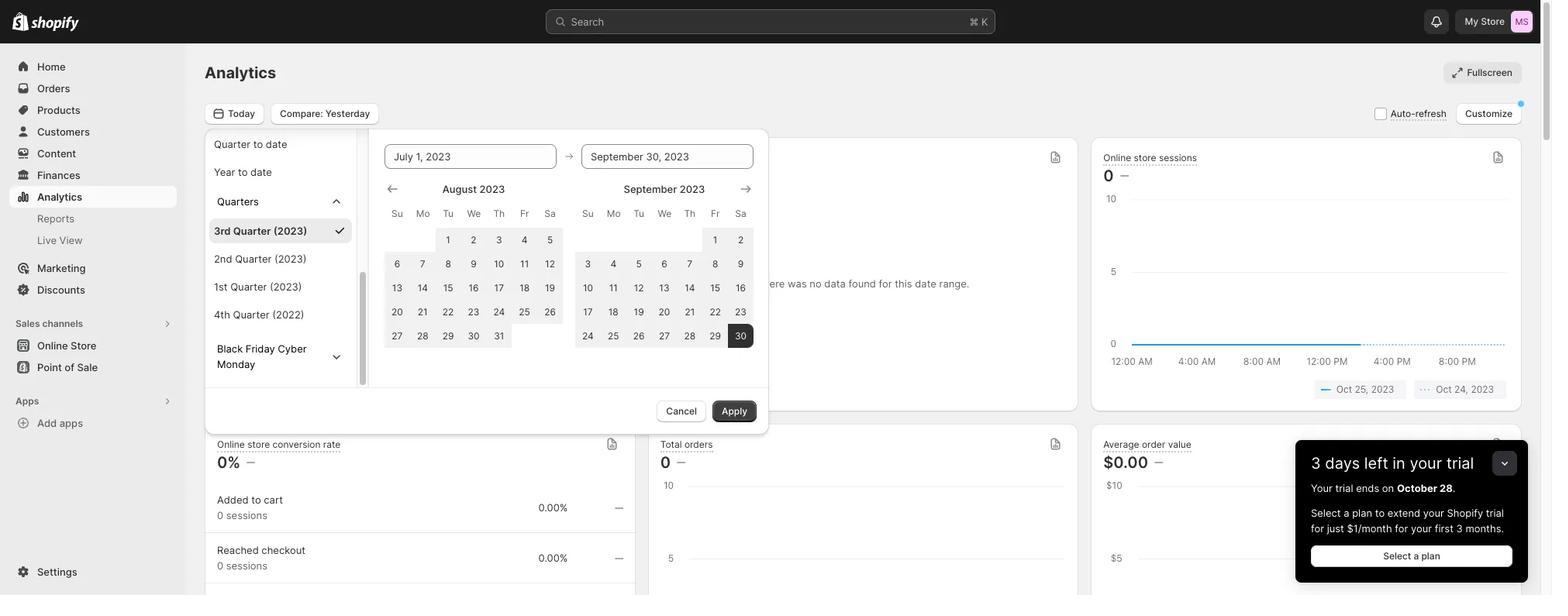 Task type: vqa. For each thing, say whether or not it's contained in the screenshot.


Task type: describe. For each thing, give the bounding box(es) containing it.
2 20 from the left
[[659, 306, 670, 318]]

2 horizontal spatial for
[[1395, 523, 1408, 535]]

0 horizontal spatial 26 button
[[537, 300, 563, 324]]

1 horizontal spatial 12 button
[[626, 276, 652, 300]]

1 horizontal spatial 25 button
[[601, 324, 626, 348]]

k
[[982, 16, 988, 28]]

online store button
[[0, 335, 186, 357]]

oct 24, 2023 button for $0.00
[[528, 381, 620, 399]]

1 vertical spatial 5
[[636, 258, 642, 269]]

1 13 button from the left
[[385, 276, 410, 300]]

discounts link
[[9, 279, 177, 301]]

apps
[[16, 395, 39, 407]]

orders
[[685, 438, 713, 450]]

fullscreen button
[[1444, 62, 1522, 84]]

customize button
[[1456, 103, 1522, 124]]

shopify
[[1447, 507, 1483, 519]]

1 1 button from the left
[[436, 228, 461, 252]]

4th quarter (2022)
[[214, 308, 304, 321]]

your inside dropdown button
[[1410, 454, 1442, 473]]

store for 0%
[[248, 438, 270, 450]]

monday element for august
[[410, 200, 436, 228]]

a for select a plan
[[1414, 551, 1419, 562]]

your trial ends on october 28 .
[[1311, 482, 1456, 495]]

su for september 2023
[[582, 207, 594, 219]]

my
[[1465, 16, 1479, 27]]

rate
[[323, 438, 341, 450]]

wednesday element for august
[[461, 200, 486, 228]]

1 21 button from the left
[[410, 300, 436, 324]]

13 for 1st 13 button from right
[[659, 282, 670, 293]]

1 vertical spatial 19
[[634, 306, 644, 318]]

2 9 button from the left
[[728, 252, 754, 276]]

0 horizontal spatial 25 button
[[512, 300, 537, 324]]

reached checkout 0 sessions
[[217, 544, 305, 572]]

1 horizontal spatial 17 button
[[575, 300, 601, 324]]

0 horizontal spatial 18
[[520, 282, 530, 293]]

1 15 button from the left
[[436, 276, 461, 300]]

days
[[1325, 454, 1360, 473]]

1 vertical spatial your
[[1423, 507, 1444, 519]]

0 horizontal spatial 10 button
[[486, 252, 512, 276]]

2 27 button from the left
[[652, 324, 677, 348]]

list for $0.00
[[220, 381, 620, 399]]

1st
[[214, 280, 228, 293]]

2 14 from the left
[[685, 282, 695, 293]]

2 28 button from the left
[[677, 324, 703, 348]]

select a plan link
[[1311, 546, 1513, 568]]

oct 25, 2023 for $0.00
[[450, 384, 508, 395]]

live view link
[[9, 230, 177, 251]]

black friday cyber monday button
[[211, 335, 350, 378]]

no change image for $0.00
[[1155, 457, 1163, 469]]

mo for august
[[416, 207, 430, 219]]

2 14 button from the left
[[677, 276, 703, 300]]

1 horizontal spatial 18
[[608, 306, 619, 318]]

of
[[65, 361, 74, 374]]

in
[[1393, 454, 1406, 473]]

1 1 from the left
[[446, 234, 450, 245]]

1 30 from the left
[[468, 330, 480, 342]]

store for 0
[[1134, 152, 1156, 163]]

2 20 button from the left
[[652, 300, 677, 324]]

1 horizontal spatial 3 button
[[575, 252, 601, 276]]

$1/month
[[1347, 523, 1392, 535]]

2 15 button from the left
[[703, 276, 728, 300]]

checkout
[[262, 544, 305, 557]]

was
[[788, 278, 807, 290]]

content
[[37, 147, 76, 160]]

1 28 button from the left
[[410, 324, 436, 348]]

oct 24, 2023 button for 0
[[1414, 381, 1507, 399]]

sa for september 2023
[[735, 207, 746, 219]]

products
[[37, 104, 80, 116]]

today
[[228, 107, 255, 119]]

23 for first 23 'button' from left
[[468, 306, 479, 318]]

customize
[[1465, 107, 1513, 119]]

1 horizontal spatial 26 button
[[626, 324, 652, 348]]

1 horizontal spatial 4 button
[[601, 252, 626, 276]]

auto-
[[1391, 108, 1416, 119]]

0 horizontal spatial 12 button
[[537, 252, 563, 276]]

1 30 button from the left
[[461, 324, 486, 348]]

1 20 from the left
[[392, 306, 403, 318]]

0 horizontal spatial 17 button
[[486, 276, 512, 300]]

21 for first 21 button from right
[[685, 306, 695, 318]]

0 vertical spatial 4
[[522, 234, 528, 245]]

there was no data found for this date range.
[[757, 278, 970, 290]]

21 for second 21 button from the right
[[418, 306, 428, 318]]

0 horizontal spatial 24
[[493, 306, 505, 318]]

0 horizontal spatial 28
[[417, 330, 428, 342]]

1 horizontal spatial 24 button
[[575, 324, 601, 348]]

⌘ k
[[970, 16, 988, 28]]

for inside button
[[879, 278, 892, 290]]

we for august
[[467, 207, 481, 219]]

2 30 from the left
[[735, 330, 747, 342]]

0 horizontal spatial 5 button
[[537, 228, 563, 252]]

online for 0%
[[217, 438, 245, 450]]

sunday element for september 2023
[[575, 200, 601, 228]]

1 horizontal spatial 12
[[634, 282, 644, 293]]

31
[[494, 330, 504, 342]]

content link
[[9, 143, 177, 164]]

order
[[1142, 438, 1166, 450]]

(2023) for 3rd quarter (2023)
[[273, 224, 307, 237]]

2 23 button from the left
[[728, 300, 754, 324]]

oct 24, 2023 for $0.00
[[550, 384, 608, 395]]

reports link
[[9, 208, 177, 230]]

oct 25, 2023 button for $0.00
[[428, 381, 520, 399]]

on
[[1382, 482, 1394, 495]]

products link
[[9, 99, 177, 121]]

there
[[757, 278, 785, 290]]

quarters
[[217, 195, 259, 207]]

cancel
[[666, 405, 697, 417]]

2 7 button from the left
[[677, 252, 703, 276]]

1st quarter (2023) button
[[209, 274, 352, 299]]

black friday cyber monday
[[217, 342, 307, 370]]

thursday element for september 2023
[[677, 200, 703, 228]]

2 29 button from the left
[[703, 324, 728, 348]]

we for september
[[658, 207, 672, 219]]

point
[[37, 361, 62, 374]]

sales channels button
[[9, 313, 177, 335]]

3rd quarter (2023) button
[[209, 218, 352, 243]]

total orders button
[[660, 438, 713, 452]]

2 vertical spatial your
[[1411, 523, 1432, 535]]

11 for right 11 button
[[609, 282, 618, 293]]

plan for select a plan
[[1422, 551, 1440, 562]]

17 for the rightmost 17 button
[[583, 306, 593, 318]]

point of sale link
[[9, 357, 177, 378]]

range.
[[939, 278, 970, 290]]

friday element for august 2023
[[512, 200, 537, 228]]

0 vertical spatial 12
[[545, 258, 555, 269]]

1 horizontal spatial shopify image
[[31, 16, 79, 32]]

average order value button
[[1104, 438, 1191, 452]]

1 horizontal spatial 5 button
[[626, 252, 652, 276]]

sessions inside added to cart 0 sessions
[[226, 509, 267, 522]]

0 down total at the bottom left of the page
[[660, 454, 671, 472]]

1 7 from the left
[[420, 258, 425, 269]]

1 horizontal spatial 18 button
[[601, 300, 626, 324]]

a for select a plan to extend your shopify trial for just $1/month for your first 3 months.
[[1344, 507, 1350, 519]]

cart
[[264, 494, 283, 506]]

sale
[[77, 361, 98, 374]]

6 for 1st '6' button from right
[[662, 258, 667, 269]]

0 horizontal spatial 11 button
[[512, 252, 537, 276]]

1 vertical spatial 10
[[583, 282, 593, 293]]

apply button
[[713, 400, 757, 422]]

3 for 3 days left in your trial
[[1311, 454, 1321, 473]]

just
[[1327, 523, 1344, 535]]

15 for second 15 button from left
[[710, 282, 720, 293]]

2 16 button from the left
[[728, 276, 754, 300]]

13 for second 13 button from the right
[[392, 282, 402, 293]]

3 days left in your trial
[[1311, 454, 1474, 473]]

2nd quarter (2023)
[[214, 252, 307, 265]]

1 horizontal spatial 11 button
[[601, 276, 626, 300]]

trial inside select a plan to extend your shopify trial for just $1/month for your first 3 months.
[[1486, 507, 1504, 519]]

0 vertical spatial analytics
[[205, 64, 276, 82]]

average
[[1104, 438, 1139, 450]]

online inside button
[[37, 340, 68, 352]]

tuesday element for september
[[626, 200, 652, 228]]

quarter for 3rd
[[233, 224, 271, 237]]

online store conversion rate
[[217, 438, 341, 450]]

quarter to date button
[[209, 131, 352, 156]]

1 vertical spatial 24
[[582, 330, 594, 342]]

compare: yesterday
[[280, 107, 370, 119]]

my store
[[1465, 16, 1505, 27]]

finances link
[[9, 164, 177, 186]]

2 21 button from the left
[[677, 300, 703, 324]]

marketing
[[37, 262, 86, 274]]

compare:
[[280, 107, 323, 119]]

23 for first 23 'button' from right
[[735, 306, 747, 318]]

0 horizontal spatial 19
[[545, 282, 555, 293]]

1 29 button from the left
[[436, 324, 461, 348]]

3rd
[[214, 224, 231, 237]]

1 vertical spatial 25
[[608, 330, 619, 342]]

1 20 button from the left
[[385, 300, 410, 324]]

customers
[[37, 126, 90, 138]]

quarter to date
[[214, 138, 287, 150]]

2 7 from the left
[[687, 258, 693, 269]]

mo for september
[[607, 207, 621, 219]]

value
[[1168, 438, 1191, 450]]

to for added
[[251, 494, 261, 506]]

select for select a plan
[[1383, 551, 1411, 562]]

cancel button
[[657, 400, 706, 422]]

reports
[[37, 212, 75, 225]]

august 2023
[[443, 183, 505, 195]]

there was no data found for this date range. button
[[648, 137, 1079, 412]]

6 for 1st '6' button from the left
[[394, 258, 400, 269]]

1 9 from the left
[[471, 258, 477, 269]]

home
[[37, 60, 66, 73]]

1 horizontal spatial 28
[[684, 330, 696, 342]]

discounts
[[37, 284, 85, 296]]

select a plan to extend your shopify trial for just $1/month for your first 3 months.
[[1311, 507, 1504, 535]]

1 22 button from the left
[[436, 300, 461, 324]]

sales channels
[[16, 318, 83, 330]]

apps
[[59, 417, 83, 430]]

1 horizontal spatial $0.00
[[1104, 454, 1148, 472]]

september
[[624, 183, 677, 195]]

1 horizontal spatial for
[[1311, 523, 1324, 535]]

2 1 button from the left
[[703, 228, 728, 252]]

auto-refresh
[[1391, 108, 1447, 119]]

su for august 2023
[[392, 207, 403, 219]]

29 for second 29 "button" from the right
[[443, 330, 454, 342]]

15 for 2nd 15 button from the right
[[443, 282, 453, 293]]

black
[[217, 342, 243, 355]]

quarters button
[[211, 187, 350, 215]]

0 vertical spatial 26
[[544, 306, 556, 318]]

0 inside the reached checkout 0 sessions
[[217, 560, 223, 572]]

customers link
[[9, 121, 177, 143]]

0.00% for added to cart
[[539, 502, 568, 514]]

saturday element for september 2023
[[728, 200, 754, 228]]

1 14 button from the left
[[410, 276, 436, 300]]

conversion
[[273, 438, 321, 450]]

25, for $0.00
[[468, 384, 482, 395]]

2 2 button from the left
[[728, 228, 754, 252]]

th for august 2023
[[493, 207, 505, 219]]

apps button
[[9, 391, 177, 412]]

2 22 from the left
[[710, 306, 721, 318]]

2 yyyy-mm-dd text field from the left
[[582, 144, 754, 169]]

point of sale
[[37, 361, 98, 374]]

3 for leftmost 3 'button'
[[496, 234, 502, 245]]

2nd
[[214, 252, 232, 265]]

0.00% for reached checkout
[[539, 552, 568, 564]]

store for online store
[[71, 340, 96, 352]]

analytics link
[[9, 186, 177, 208]]

1 horizontal spatial 10 button
[[575, 276, 601, 300]]

online store conversion rate button
[[217, 438, 341, 452]]

16 for 1st 16 button from left
[[469, 282, 479, 293]]

add apps
[[37, 417, 83, 430]]

2nd quarter (2023) button
[[209, 246, 352, 271]]

0 horizontal spatial 10
[[494, 258, 504, 269]]

3 inside select a plan to extend your shopify trial for just $1/month for your first 3 months.
[[1457, 523, 1463, 535]]

2 vertical spatial date
[[915, 278, 937, 290]]

live
[[37, 234, 57, 247]]

0%
[[217, 454, 241, 472]]



Task type: locate. For each thing, give the bounding box(es) containing it.
2 30 button from the left
[[728, 324, 754, 348]]

0 vertical spatial your
[[1410, 454, 1442, 473]]

1 27 from the left
[[392, 330, 403, 342]]

25,
[[468, 384, 482, 395], [1355, 384, 1369, 395]]

september 2023
[[624, 183, 705, 195]]

1 vertical spatial a
[[1414, 551, 1419, 562]]

14 button
[[410, 276, 436, 300], [677, 276, 703, 300]]

1 horizontal spatial no change image
[[615, 553, 623, 565]]

1 horizontal spatial online
[[217, 438, 245, 450]]

1 vertical spatial 4
[[611, 258, 617, 269]]

plan for select a plan to extend your shopify trial for just $1/month for your first 3 months.
[[1352, 507, 1372, 519]]

2 horizontal spatial online
[[1104, 152, 1131, 163]]

tu down the august
[[443, 207, 454, 219]]

no change image
[[247, 457, 255, 469], [1155, 457, 1163, 469], [615, 553, 623, 565]]

2 2 from the left
[[738, 234, 744, 245]]

your
[[1410, 454, 1442, 473], [1423, 507, 1444, 519], [1411, 523, 1432, 535]]

total orders
[[660, 438, 713, 450]]

date up year to date button
[[266, 138, 287, 150]]

store inside button
[[71, 340, 96, 352]]

this
[[895, 278, 912, 290]]

analytics inside analytics link
[[37, 191, 82, 203]]

1 yyyy-mm-dd text field from the left
[[385, 144, 557, 169]]

trial inside dropdown button
[[1447, 454, 1474, 473]]

1 27 button from the left
[[385, 324, 410, 348]]

2 6 from the left
[[662, 258, 667, 269]]

store inside dropdown button
[[248, 438, 270, 450]]

tuesday element
[[436, 200, 461, 228], [626, 200, 652, 228]]

quarter down 1st quarter (2023)
[[233, 308, 270, 321]]

analytics up today
[[205, 64, 276, 82]]

data
[[824, 278, 846, 290]]

4 button
[[512, 228, 537, 252], [601, 252, 626, 276]]

0 horizontal spatial 5
[[547, 234, 553, 245]]

0 horizontal spatial $0.00
[[217, 167, 262, 185]]

1 7 button from the left
[[410, 252, 436, 276]]

23 button
[[461, 300, 486, 324], [728, 300, 754, 324]]

oct for oct 24, 2023 button associated with 0
[[1436, 384, 1452, 395]]

23
[[468, 306, 479, 318], [735, 306, 747, 318]]

plan
[[1352, 507, 1372, 519], [1422, 551, 1440, 562]]

tu down september
[[634, 207, 644, 219]]

1 0.00% from the top
[[539, 502, 568, 514]]

to right 'year'
[[238, 166, 248, 178]]

wednesday element down september 2023
[[652, 200, 677, 228]]

shopify image
[[12, 12, 29, 31], [31, 16, 79, 32]]

home link
[[9, 56, 177, 78]]

16 button
[[461, 276, 486, 300], [728, 276, 754, 300]]

select inside select a plan to extend your shopify trial for just $1/month for your first 3 months.
[[1311, 507, 1341, 519]]

to for year
[[238, 166, 248, 178]]

29 for 1st 29 "button" from the right
[[710, 330, 721, 342]]

quarter inside quarter to date button
[[214, 138, 251, 150]]

0 down added
[[217, 509, 223, 522]]

$0.00 down average
[[1104, 454, 1148, 472]]

list for 0
[[1107, 381, 1507, 399]]

1 horizontal spatial 19 button
[[626, 300, 652, 324]]

ends
[[1356, 482, 1380, 495]]

thursday element down september 2023
[[677, 200, 703, 228]]

quarter up 1st quarter (2023)
[[235, 252, 272, 265]]

0 horizontal spatial list
[[220, 381, 620, 399]]

we down september 2023
[[658, 207, 672, 219]]

27 button
[[385, 324, 410, 348], [652, 324, 677, 348]]

channels
[[42, 318, 83, 330]]

1 vertical spatial store
[[71, 340, 96, 352]]

1 oct 24, 2023 from the left
[[550, 384, 608, 395]]

added
[[217, 494, 249, 506]]

0 horizontal spatial a
[[1344, 507, 1350, 519]]

online inside dropdown button
[[217, 438, 245, 450]]

friday element for september 2023
[[703, 200, 728, 228]]

1 horizontal spatial 13
[[659, 282, 670, 293]]

1 horizontal spatial 2
[[738, 234, 744, 245]]

28 up cancel
[[684, 330, 696, 342]]

0 down reached
[[217, 560, 223, 572]]

2 oct 24, 2023 button from the left
[[1414, 381, 1507, 399]]

view
[[59, 234, 83, 247]]

1 sa from the left
[[545, 207, 556, 219]]

1 6 button from the left
[[385, 252, 410, 276]]

we down august 2023
[[467, 207, 481, 219]]

$0.00 up quarters
[[217, 167, 262, 185]]

0 horizontal spatial th
[[493, 207, 505, 219]]

2 su from the left
[[582, 207, 594, 219]]

3 days left in your trial element
[[1296, 481, 1528, 583]]

to up year to date
[[253, 138, 263, 150]]

trial up .
[[1447, 454, 1474, 473]]

1 8 button from the left
[[436, 252, 461, 276]]

quarter inside 4th quarter (2022) button
[[233, 308, 270, 321]]

1 23 from the left
[[468, 306, 479, 318]]

2023
[[480, 183, 505, 195], [680, 183, 705, 195], [485, 384, 508, 395], [585, 384, 608, 395], [1371, 384, 1394, 395], [1471, 384, 1494, 395]]

0 horizontal spatial fr
[[520, 207, 529, 219]]

oct 24, 2023 for 0
[[1436, 384, 1494, 395]]

4th
[[214, 308, 230, 321]]

year
[[214, 166, 235, 178]]

a inside "select a plan" link
[[1414, 551, 1419, 562]]

2 23 from the left
[[735, 306, 747, 318]]

0 horizontal spatial analytics
[[37, 191, 82, 203]]

0 horizontal spatial 2
[[471, 234, 477, 245]]

20 button
[[385, 300, 410, 324], [652, 300, 677, 324]]

0 horizontal spatial 13
[[392, 282, 402, 293]]

0 horizontal spatial store
[[71, 340, 96, 352]]

1 friday element from the left
[[512, 200, 537, 228]]

to inside added to cart 0 sessions
[[251, 494, 261, 506]]

quarter up 'year'
[[214, 138, 251, 150]]

1 vertical spatial online
[[37, 340, 68, 352]]

0 horizontal spatial 25,
[[468, 384, 482, 395]]

2 saturday element from the left
[[728, 200, 754, 228]]

0 horizontal spatial plan
[[1352, 507, 1372, 519]]

1 horizontal spatial friday element
[[703, 200, 728, 228]]

0 horizontal spatial shopify image
[[12, 12, 29, 31]]

0 horizontal spatial 15
[[443, 282, 453, 293]]

0 vertical spatial 19
[[545, 282, 555, 293]]

1 16 button from the left
[[461, 276, 486, 300]]

your up first
[[1423, 507, 1444, 519]]

1 horizontal spatial 8
[[713, 258, 718, 269]]

2 8 button from the left
[[703, 252, 728, 276]]

1 tu from the left
[[443, 207, 454, 219]]

store up sale
[[71, 340, 96, 352]]

1 horizontal spatial trial
[[1447, 454, 1474, 473]]

2 oct from the left
[[550, 384, 566, 395]]

0 inside added to cart 0 sessions
[[217, 509, 223, 522]]

1 horizontal spatial 15
[[710, 282, 720, 293]]

(2023) up (2022)
[[270, 280, 302, 293]]

0 horizontal spatial 17
[[494, 282, 504, 293]]

your left first
[[1411, 523, 1432, 535]]

friday element
[[512, 200, 537, 228], [703, 200, 728, 228]]

28
[[417, 330, 428, 342], [684, 330, 696, 342], [1440, 482, 1453, 495]]

1 21 from the left
[[418, 306, 428, 318]]

your up october
[[1410, 454, 1442, 473]]

sessions inside dropdown button
[[1159, 152, 1197, 163]]

yyyy-mm-dd text field up september 2023
[[582, 144, 754, 169]]

months.
[[1466, 523, 1504, 535]]

(2023) inside button
[[274, 252, 307, 265]]

19 button
[[537, 276, 563, 300], [626, 300, 652, 324]]

quarter for 4th
[[233, 308, 270, 321]]

(2023) up 1st quarter (2023) button
[[274, 252, 307, 265]]

1 25, from the left
[[468, 384, 482, 395]]

sessions inside the reached checkout 0 sessions
[[226, 560, 267, 572]]

sunday element
[[385, 200, 410, 228], [575, 200, 601, 228]]

2 25, from the left
[[1355, 384, 1369, 395]]

date for quarter to date
[[266, 138, 287, 150]]

2 0.00% from the top
[[539, 552, 568, 564]]

1 horizontal spatial 7 button
[[677, 252, 703, 276]]

0 horizontal spatial 4 button
[[512, 228, 537, 252]]

1 button down the august
[[436, 228, 461, 252]]

friday
[[246, 342, 275, 355]]

0 vertical spatial $0.00
[[217, 167, 262, 185]]

4
[[522, 234, 528, 245], [611, 258, 617, 269]]

0 horizontal spatial 14
[[418, 282, 428, 293]]

1 horizontal spatial oct 25, 2023
[[1336, 384, 1394, 395]]

list
[[220, 381, 620, 399], [1107, 381, 1507, 399]]

1 15 from the left
[[443, 282, 453, 293]]

store inside dropdown button
[[1134, 152, 1156, 163]]

settings link
[[9, 561, 177, 583]]

oct for oct 25, 2023 button related to 0
[[1336, 384, 1352, 395]]

0 horizontal spatial 23 button
[[461, 300, 486, 324]]

1 horizontal spatial 7
[[687, 258, 693, 269]]

1 list from the left
[[220, 381, 620, 399]]

1 wednesday element from the left
[[461, 200, 486, 228]]

2 thursday element from the left
[[677, 200, 703, 228]]

13 button
[[385, 276, 410, 300], [652, 276, 677, 300]]

2 sa from the left
[[735, 207, 746, 219]]

store right my
[[1481, 16, 1505, 27]]

2 1 from the left
[[713, 234, 718, 245]]

oct for oct 25, 2023 button for $0.00
[[450, 384, 466, 395]]

saturday element for august 2023
[[537, 200, 563, 228]]

fr for september 2023
[[711, 207, 720, 219]]

0 vertical spatial a
[[1344, 507, 1350, 519]]

1 horizontal spatial plan
[[1422, 551, 1440, 562]]

2 24, from the left
[[1455, 384, 1469, 395]]

for
[[879, 278, 892, 290], [1311, 523, 1324, 535], [1395, 523, 1408, 535]]

0 horizontal spatial thursday element
[[486, 200, 512, 228]]

3 button
[[486, 228, 512, 252], [575, 252, 601, 276]]

1 22 from the left
[[443, 306, 454, 318]]

1 horizontal spatial 6 button
[[652, 252, 677, 276]]

no
[[810, 278, 822, 290]]

online store link
[[9, 335, 177, 357]]

plan inside select a plan to extend your shopify trial for just $1/month for your first 3 months.
[[1352, 507, 1372, 519]]

to up $1/month at the right bottom
[[1375, 507, 1385, 519]]

tuesday element down september
[[626, 200, 652, 228]]

2 sunday element from the left
[[575, 200, 601, 228]]

16 for 2nd 16 button
[[736, 282, 746, 293]]

quarter inside 3rd quarter (2023) button
[[233, 224, 271, 237]]

1 14 from the left
[[418, 282, 428, 293]]

1 horizontal spatial 25,
[[1355, 384, 1369, 395]]

1 6 from the left
[[394, 258, 400, 269]]

1 horizontal spatial 9 button
[[728, 252, 754, 276]]

select for select a plan to extend your shopify trial for just $1/month for your first 3 months.
[[1311, 507, 1341, 519]]

2 tuesday element from the left
[[626, 200, 652, 228]]

28 left the 31
[[417, 330, 428, 342]]

for down the extend
[[1395, 523, 1408, 535]]

1 vertical spatial 17
[[583, 306, 593, 318]]

oct 25, 2023
[[450, 384, 508, 395], [1336, 384, 1394, 395]]

my store image
[[1511, 11, 1533, 33]]

1 button
[[436, 228, 461, 252], [703, 228, 728, 252]]

trial up months.
[[1486, 507, 1504, 519]]

th down august 2023
[[493, 207, 505, 219]]

1 horizontal spatial 19
[[634, 306, 644, 318]]

24, for 0
[[1455, 384, 1469, 395]]

tu for september
[[634, 207, 644, 219]]

yyyy-mm-dd text field up august 2023
[[385, 144, 557, 169]]

0 horizontal spatial store
[[248, 438, 270, 450]]

5 button
[[537, 228, 563, 252], [626, 252, 652, 276]]

grid containing august
[[385, 181, 563, 348]]

0 horizontal spatial 8
[[445, 258, 451, 269]]

0 horizontal spatial select
[[1311, 507, 1341, 519]]

1 horizontal spatial 13 button
[[652, 276, 677, 300]]

1 su from the left
[[392, 207, 403, 219]]

25
[[519, 306, 530, 318], [608, 330, 619, 342]]

quarter inside 1st quarter (2023) button
[[230, 280, 267, 293]]

$0.00
[[217, 167, 262, 185], [1104, 454, 1148, 472]]

no change image
[[268, 170, 277, 182], [1120, 170, 1129, 182], [677, 457, 685, 469], [615, 502, 623, 515]]

store
[[1134, 152, 1156, 163], [248, 438, 270, 450]]

1 horizontal spatial 5
[[636, 258, 642, 269]]

1 sunday element from the left
[[385, 200, 410, 228]]

0 down online store sessions dropdown button
[[1104, 167, 1114, 185]]

point of sale button
[[0, 357, 186, 378]]

30 left the 31
[[468, 330, 480, 342]]

0 horizontal spatial 29
[[443, 330, 454, 342]]

1 thursday element from the left
[[486, 200, 512, 228]]

0 horizontal spatial 27
[[392, 330, 403, 342]]

1 button down september 2023
[[703, 228, 728, 252]]

30 button
[[461, 324, 486, 348], [728, 324, 754, 348]]

17 button
[[486, 276, 512, 300], [575, 300, 601, 324]]

a inside select a plan to extend your shopify trial for just $1/month for your first 3 months.
[[1344, 507, 1350, 519]]

oct 25, 2023 button down the 31
[[428, 381, 520, 399]]

1 vertical spatial sessions
[[226, 509, 267, 522]]

oct 25, 2023 down the 31
[[450, 384, 508, 395]]

for left this
[[879, 278, 892, 290]]

fr
[[520, 207, 529, 219], [711, 207, 720, 219]]

trial right your
[[1335, 482, 1353, 495]]

19
[[545, 282, 555, 293], [634, 306, 644, 318]]

28 inside the 3 days left in your trial element
[[1440, 482, 1453, 495]]

10 button
[[486, 252, 512, 276], [575, 276, 601, 300]]

to inside select a plan to extend your shopify trial for just $1/month for your first 3 months.
[[1375, 507, 1385, 519]]

select down select a plan to extend your shopify trial for just $1/month for your first 3 months.
[[1383, 551, 1411, 562]]

1 horizontal spatial 29 button
[[703, 324, 728, 348]]

tuesday element down the august
[[436, 200, 461, 228]]

1 horizontal spatial 14 button
[[677, 276, 703, 300]]

1 vertical spatial plan
[[1422, 551, 1440, 562]]

tu for august
[[443, 207, 454, 219]]

31 button
[[486, 324, 512, 348]]

online inside dropdown button
[[1104, 152, 1131, 163]]

28 right october
[[1440, 482, 1453, 495]]

online for 0
[[1104, 152, 1131, 163]]

1
[[446, 234, 450, 245], [713, 234, 718, 245]]

sa for august 2023
[[545, 207, 556, 219]]

0 horizontal spatial 8 button
[[436, 252, 461, 276]]

2 th from the left
[[684, 207, 696, 219]]

28 button left the 31
[[410, 324, 436, 348]]

4 oct from the left
[[1436, 384, 1452, 395]]

2 vertical spatial online
[[217, 438, 245, 450]]

25, for 0
[[1355, 384, 1369, 395]]

(2023) for 2nd quarter (2023)
[[274, 252, 307, 265]]

3rd quarter (2023)
[[214, 224, 307, 237]]

select up just
[[1311, 507, 1341, 519]]

2 27 from the left
[[659, 330, 670, 342]]

0 horizontal spatial 19 button
[[537, 276, 563, 300]]

1 th from the left
[[493, 207, 505, 219]]

1 grid from the left
[[385, 181, 563, 348]]

oct for oct 24, 2023 button for $0.00
[[550, 384, 566, 395]]

1 vertical spatial select
[[1383, 551, 1411, 562]]

store
[[1481, 16, 1505, 27], [71, 340, 96, 352]]

0 horizontal spatial 18 button
[[512, 276, 537, 300]]

1 mo from the left
[[416, 207, 430, 219]]

no change image for 0%
[[247, 457, 255, 469]]

online store
[[37, 340, 96, 352]]

settings
[[37, 566, 77, 578]]

0 horizontal spatial trial
[[1335, 482, 1353, 495]]

thursday element for august 2023
[[486, 200, 512, 228]]

0 horizontal spatial 3 button
[[486, 228, 512, 252]]

2 mo from the left
[[607, 207, 621, 219]]

2 oct 25, 2023 button from the left
[[1315, 381, 1407, 399]]

2 21 from the left
[[685, 306, 695, 318]]

2 wednesday element from the left
[[652, 200, 677, 228]]

16
[[469, 282, 479, 293], [736, 282, 746, 293]]

0 vertical spatial 17
[[494, 282, 504, 293]]

saturday element
[[537, 200, 563, 228], [728, 200, 754, 228]]

17 for left 17 button
[[494, 282, 504, 293]]

date down quarter to date
[[251, 166, 272, 178]]

2 6 button from the left
[[652, 252, 677, 276]]

1 13 from the left
[[392, 282, 402, 293]]

24, for $0.00
[[568, 384, 582, 395]]

wednesday element
[[461, 200, 486, 228], [652, 200, 677, 228]]

1 horizontal spatial 24
[[582, 330, 594, 342]]

thursday element
[[486, 200, 512, 228], [677, 200, 703, 228]]

1 oct 24, 2023 button from the left
[[528, 381, 620, 399]]

tu
[[443, 207, 454, 219], [634, 207, 644, 219]]

17
[[494, 282, 504, 293], [583, 306, 593, 318]]

0 horizontal spatial 26
[[544, 306, 556, 318]]

1 horizontal spatial mo
[[607, 207, 621, 219]]

th down september 2023
[[684, 207, 696, 219]]

1 horizontal spatial 22
[[710, 306, 721, 318]]

your
[[1311, 482, 1333, 495]]

oct 25, 2023 button
[[428, 381, 520, 399], [1315, 381, 1407, 399]]

2 13 button from the left
[[652, 276, 677, 300]]

2 15 from the left
[[710, 282, 720, 293]]

30 button up apply
[[728, 324, 754, 348]]

grid containing september
[[575, 181, 754, 348]]

21 button
[[410, 300, 436, 324], [677, 300, 703, 324]]

analytics
[[205, 64, 276, 82], [37, 191, 82, 203]]

13
[[392, 282, 402, 293], [659, 282, 670, 293]]

(2023) up 2nd quarter (2023) button
[[273, 224, 307, 237]]

1 horizontal spatial th
[[684, 207, 696, 219]]

th for september 2023
[[684, 207, 696, 219]]

plan down first
[[1422, 551, 1440, 562]]

2 for first 2 button from left
[[471, 234, 477, 245]]

a down select a plan to extend your shopify trial for just $1/month for your first 3 months.
[[1414, 551, 1419, 562]]

quarter for 2nd
[[235, 252, 272, 265]]

found
[[849, 278, 876, 290]]

plan up $1/month at the right bottom
[[1352, 507, 1372, 519]]

date for year to date
[[251, 166, 272, 178]]

0 horizontal spatial 9
[[471, 258, 477, 269]]

30 button left the 31
[[461, 324, 486, 348]]

2 vertical spatial sessions
[[226, 560, 267, 572]]

today button
[[205, 103, 264, 124]]

16 button up 31 button
[[461, 276, 486, 300]]

select inside "select a plan" link
[[1383, 551, 1411, 562]]

monday element
[[410, 200, 436, 228], [601, 200, 626, 228]]

2 13 from the left
[[659, 282, 670, 293]]

1 23 button from the left
[[461, 300, 486, 324]]

2 for second 2 button from the left
[[738, 234, 744, 245]]

3 for the rightmost 3 'button'
[[585, 258, 591, 269]]

2 grid from the left
[[575, 181, 754, 348]]

28 button up cancel
[[677, 324, 703, 348]]

1 horizontal spatial select
[[1383, 551, 1411, 562]]

30 up apply
[[735, 330, 747, 342]]

2 oct 24, 2023 from the left
[[1436, 384, 1494, 395]]

quarter right 1st
[[230, 280, 267, 293]]

1 oct from the left
[[450, 384, 466, 395]]

0 horizontal spatial 25
[[519, 306, 530, 318]]

16 button left there
[[728, 276, 754, 300]]

fr for august 2023
[[520, 207, 529, 219]]

1 oct 25, 2023 button from the left
[[428, 381, 520, 399]]

finances
[[37, 169, 80, 181]]

2 tu from the left
[[634, 207, 644, 219]]

thursday element down august 2023
[[486, 200, 512, 228]]

2 we from the left
[[658, 207, 672, 219]]

2 9 from the left
[[738, 258, 744, 269]]

compare: yesterday button
[[271, 103, 379, 124]]

1 we from the left
[[467, 207, 481, 219]]

to left cart at the left of page
[[251, 494, 261, 506]]

0 horizontal spatial 6
[[394, 258, 400, 269]]

2 8 from the left
[[713, 258, 718, 269]]

oct 25, 2023 for 0
[[1336, 384, 1394, 395]]

online store sessions button
[[1104, 152, 1197, 166]]

1 horizontal spatial 2 button
[[728, 228, 754, 252]]

1 fr from the left
[[520, 207, 529, 219]]

monday element for september
[[601, 200, 626, 228]]

(2022)
[[272, 308, 304, 321]]

2 oct 25, 2023 from the left
[[1336, 384, 1394, 395]]

11 for the left 11 button
[[520, 258, 529, 269]]

1 2 button from the left
[[461, 228, 486, 252]]

fullscreen
[[1467, 67, 1513, 78]]

to for quarter
[[253, 138, 263, 150]]

3 oct from the left
[[1336, 384, 1352, 395]]

2 fr from the left
[[711, 207, 720, 219]]

1 saturday element from the left
[[537, 200, 563, 228]]

th
[[493, 207, 505, 219], [684, 207, 696, 219]]

quarter inside 2nd quarter (2023) button
[[235, 252, 272, 265]]

1 vertical spatial analytics
[[37, 191, 82, 203]]

0 horizontal spatial oct 25, 2023 button
[[428, 381, 520, 399]]

2 16 from the left
[[736, 282, 746, 293]]

oct 25, 2023 button for 0
[[1315, 381, 1407, 399]]

grid
[[385, 181, 563, 348], [575, 181, 754, 348]]

sunday element for august 2023
[[385, 200, 410, 228]]

1 horizontal spatial oct 25, 2023 button
[[1315, 381, 1407, 399]]

0 horizontal spatial 24 button
[[486, 300, 512, 324]]

1 9 button from the left
[[461, 252, 486, 276]]

1 horizontal spatial 26
[[633, 330, 645, 342]]

wednesday element for september
[[652, 200, 677, 228]]

0 vertical spatial store
[[1481, 16, 1505, 27]]

1 8 from the left
[[445, 258, 451, 269]]

3
[[496, 234, 502, 245], [585, 258, 591, 269], [1311, 454, 1321, 473], [1457, 523, 1463, 535]]

1 horizontal spatial store
[[1134, 152, 1156, 163]]

store for my store
[[1481, 16, 1505, 27]]

year to date
[[214, 166, 272, 178]]

a up just
[[1344, 507, 1350, 519]]

2 22 button from the left
[[703, 300, 728, 324]]

15
[[443, 282, 453, 293], [710, 282, 720, 293]]

2 monday element from the left
[[601, 200, 626, 228]]

wednesday element down august 2023
[[461, 200, 486, 228]]

1 horizontal spatial 10
[[583, 282, 593, 293]]

quarter up 2nd quarter (2023)
[[233, 224, 271, 237]]

27
[[392, 330, 403, 342], [659, 330, 670, 342]]

3 inside dropdown button
[[1311, 454, 1321, 473]]

1 2 from the left
[[471, 234, 477, 245]]

⌘
[[970, 16, 979, 28]]

(2023) for 1st quarter (2023)
[[270, 280, 302, 293]]

0 horizontal spatial oct 25, 2023
[[450, 384, 508, 395]]

YYYY-MM-DD text field
[[385, 144, 557, 169], [582, 144, 754, 169]]

0 horizontal spatial 28 button
[[410, 324, 436, 348]]

2 list from the left
[[1107, 381, 1507, 399]]

8 button
[[436, 252, 461, 276], [703, 252, 728, 276]]

date right this
[[915, 278, 937, 290]]

for left just
[[1311, 523, 1324, 535]]

august
[[443, 183, 477, 195]]

1 horizontal spatial thursday element
[[677, 200, 703, 228]]

0 horizontal spatial 29 button
[[436, 324, 461, 348]]

analytics down finances in the top of the page
[[37, 191, 82, 203]]

tuesday element for august
[[436, 200, 461, 228]]

oct 25, 2023 up left at the bottom right of page
[[1336, 384, 1394, 395]]

quarter for 1st
[[230, 280, 267, 293]]

oct 25, 2023 button up left at the bottom right of page
[[1315, 381, 1407, 399]]



